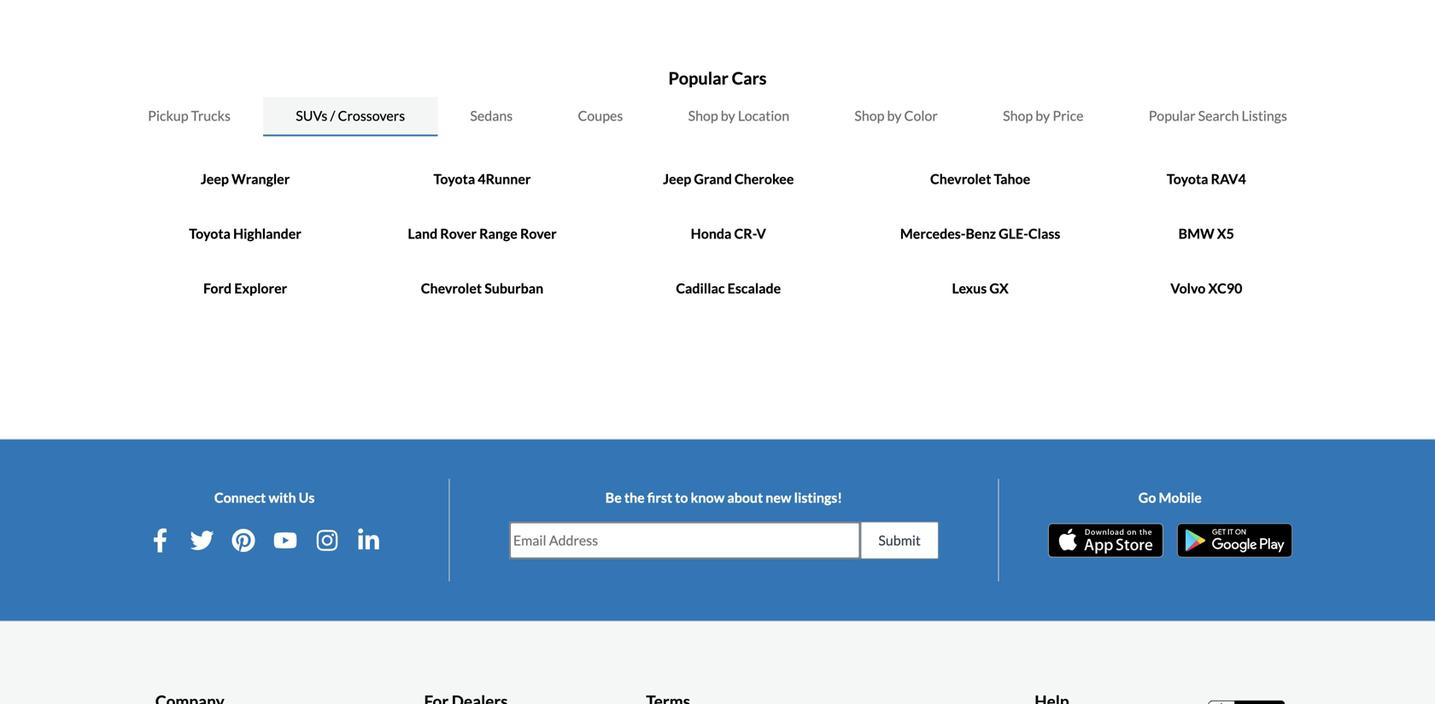 Task type: describe. For each thing, give the bounding box(es) containing it.
1 rover from the left
[[440, 225, 477, 242]]

toyota rav4
[[1167, 170, 1246, 187]]

highlander
[[233, 225, 301, 242]]

listings!
[[794, 489, 842, 506]]

listings
[[1242, 107, 1287, 124]]

toyota highlander link
[[189, 225, 301, 242]]

escalade
[[728, 280, 781, 296]]

mercedes-benz gle-class
[[900, 225, 1061, 242]]

cherokee
[[735, 170, 794, 187]]

honda
[[691, 225, 732, 242]]

bmw x5
[[1179, 225, 1235, 242]]

4runner
[[478, 170, 531, 187]]

submit button
[[861, 522, 939, 559]]

shop by location
[[688, 107, 790, 124]]

instagram image
[[315, 528, 339, 552]]

chevrolet for chevrolet suburban
[[421, 280, 482, 296]]

pickup trucks
[[148, 107, 231, 124]]

2 rover from the left
[[520, 225, 557, 242]]

sedans
[[470, 107, 513, 124]]

know
[[691, 489, 725, 506]]

x5
[[1217, 225, 1235, 242]]

xc90
[[1209, 280, 1243, 296]]

by for color
[[887, 107, 902, 124]]

suvs / crossovers
[[296, 107, 405, 124]]

go
[[1139, 489, 1156, 506]]

shop for shop by location
[[688, 107, 718, 124]]

submit
[[879, 532, 921, 548]]

chevrolet tahoe
[[930, 170, 1031, 187]]

download on the app store image
[[1048, 523, 1164, 557]]

pinterest image
[[232, 528, 256, 552]]

youtube image
[[273, 528, 297, 552]]

search
[[1198, 107, 1239, 124]]

lexus
[[952, 280, 987, 296]]

Email Address email field
[[510, 522, 860, 558]]

location
[[738, 107, 790, 124]]

jeep for jeep wrangler
[[201, 170, 229, 187]]

range
[[479, 225, 518, 242]]

suburban
[[485, 280, 544, 296]]

toyota 4runner link
[[434, 170, 531, 187]]

toyota highlander
[[189, 225, 301, 242]]

bmw
[[1179, 225, 1215, 242]]

mercedes-benz gle-class link
[[900, 225, 1061, 242]]

shop for shop by price
[[1003, 107, 1033, 124]]

about
[[727, 489, 763, 506]]

cadillac escalade
[[676, 280, 781, 296]]

shop by color
[[855, 107, 938, 124]]

mobile
[[1159, 489, 1202, 506]]

popular for popular cars
[[669, 68, 729, 88]]

popular cars
[[669, 68, 767, 88]]

bmw x5 link
[[1179, 225, 1235, 242]]

to
[[675, 489, 688, 506]]

cadillac
[[676, 280, 725, 296]]

ford
[[203, 280, 232, 296]]

get it on google play image
[[1177, 523, 1293, 557]]

the
[[624, 489, 645, 506]]

jeep grand cherokee
[[663, 170, 794, 187]]

toyota for toyota rav4
[[1167, 170, 1209, 187]]

lexus gx
[[952, 280, 1009, 296]]



Task type: vqa. For each thing, say whether or not it's contained in the screenshot.
the rightmost Chevrolet
yes



Task type: locate. For each thing, give the bounding box(es) containing it.
1 by from the left
[[721, 107, 735, 124]]

be the first to know about new listings!
[[606, 489, 842, 506]]

cars
[[732, 68, 767, 88]]

benz
[[966, 225, 996, 242]]

jeep wrangler link
[[201, 170, 290, 187]]

honda cr-v
[[691, 225, 766, 242]]

jeep for jeep grand cherokee
[[663, 170, 691, 187]]

2 horizontal spatial toyota
[[1167, 170, 1209, 187]]

price
[[1053, 107, 1084, 124]]

toyota for toyota 4runner
[[434, 170, 475, 187]]

new
[[766, 489, 792, 506]]

suvs
[[296, 107, 328, 124]]

/
[[330, 107, 335, 124]]

rav4
[[1211, 170, 1246, 187]]

jeep left wrangler
[[201, 170, 229, 187]]

land rover range rover
[[408, 225, 557, 242]]

lexus gx link
[[952, 280, 1009, 296]]

chevrolet suburban link
[[421, 280, 544, 296]]

toyota up ford
[[189, 225, 231, 242]]

volvo
[[1171, 280, 1206, 296]]

shop
[[688, 107, 718, 124], [855, 107, 885, 124], [1003, 107, 1033, 124]]

3 shop from the left
[[1003, 107, 1033, 124]]

0 horizontal spatial shop
[[688, 107, 718, 124]]

first
[[647, 489, 672, 506]]

jeep wrangler
[[201, 170, 290, 187]]

shop for shop by color
[[855, 107, 885, 124]]

shop left color
[[855, 107, 885, 124]]

chevrolet
[[930, 170, 991, 187], [421, 280, 482, 296]]

1 vertical spatial popular
[[1149, 107, 1196, 124]]

1 horizontal spatial rover
[[520, 225, 557, 242]]

v
[[757, 225, 766, 242]]

popular
[[669, 68, 729, 88], [1149, 107, 1196, 124]]

be
[[606, 489, 622, 506]]

1 horizontal spatial popular
[[1149, 107, 1196, 124]]

rover
[[440, 225, 477, 242], [520, 225, 557, 242]]

twitter image
[[190, 528, 214, 552]]

1 horizontal spatial toyota
[[434, 170, 475, 187]]

2 jeep from the left
[[663, 170, 691, 187]]

toyota
[[434, 170, 475, 187], [1167, 170, 1209, 187], [189, 225, 231, 242]]

0 vertical spatial popular
[[669, 68, 729, 88]]

0 vertical spatial chevrolet
[[930, 170, 991, 187]]

class
[[1029, 225, 1061, 242]]

2 horizontal spatial shop
[[1003, 107, 1033, 124]]

toyota for toyota highlander
[[189, 225, 231, 242]]

popular for popular search listings
[[1149, 107, 1196, 124]]

chevrolet down land
[[421, 280, 482, 296]]

0 horizontal spatial rover
[[440, 225, 477, 242]]

cadillac escalade link
[[676, 280, 781, 296]]

rover right range
[[520, 225, 557, 242]]

gx
[[990, 280, 1009, 296]]

jeep grand cherokee link
[[663, 170, 794, 187]]

by
[[721, 107, 735, 124], [887, 107, 902, 124], [1036, 107, 1050, 124]]

0 horizontal spatial jeep
[[201, 170, 229, 187]]

jeep
[[201, 170, 229, 187], [663, 170, 691, 187]]

by left color
[[887, 107, 902, 124]]

go mobile
[[1139, 489, 1202, 506]]

popular left search
[[1149, 107, 1196, 124]]

color
[[904, 107, 938, 124]]

trucks
[[191, 107, 231, 124]]

wrangler
[[232, 170, 290, 187]]

2 shop from the left
[[855, 107, 885, 124]]

click for the bbb business review of this auto listing service in cambridge ma image
[[1208, 698, 1290, 704]]

grand
[[694, 170, 732, 187]]

jeep left grand
[[663, 170, 691, 187]]

1 horizontal spatial chevrolet
[[930, 170, 991, 187]]

coupes
[[578, 107, 623, 124]]

0 horizontal spatial toyota
[[189, 225, 231, 242]]

toyota left rav4
[[1167, 170, 1209, 187]]

gle-
[[999, 225, 1029, 242]]

chevrolet suburban
[[421, 280, 544, 296]]

by for price
[[1036, 107, 1050, 124]]

1 vertical spatial chevrolet
[[421, 280, 482, 296]]

0 horizontal spatial popular
[[669, 68, 729, 88]]

linkedin image
[[357, 528, 381, 552]]

explorer
[[234, 280, 287, 296]]

chevrolet for chevrolet tahoe
[[930, 170, 991, 187]]

with
[[269, 489, 296, 506]]

popular search listings
[[1149, 107, 1287, 124]]

0 horizontal spatial by
[[721, 107, 735, 124]]

connect with us
[[214, 489, 315, 506]]

land
[[408, 225, 438, 242]]

toyota 4runner
[[434, 170, 531, 187]]

3 by from the left
[[1036, 107, 1050, 124]]

by left price
[[1036, 107, 1050, 124]]

cr-
[[734, 225, 757, 242]]

tahoe
[[994, 170, 1031, 187]]

volvo xc90
[[1171, 280, 1243, 296]]

chevrolet left tahoe
[[930, 170, 991, 187]]

toyota rav4 link
[[1167, 170, 1246, 187]]

land rover range rover link
[[408, 225, 557, 242]]

shop left price
[[1003, 107, 1033, 124]]

2 by from the left
[[887, 107, 902, 124]]

shop down popular cars in the top of the page
[[688, 107, 718, 124]]

us
[[299, 489, 315, 506]]

pickup
[[148, 107, 188, 124]]

toyota left 4runner in the left of the page
[[434, 170, 475, 187]]

0 horizontal spatial chevrolet
[[421, 280, 482, 296]]

crossovers
[[338, 107, 405, 124]]

1 horizontal spatial shop
[[855, 107, 885, 124]]

1 horizontal spatial jeep
[[663, 170, 691, 187]]

1 jeep from the left
[[201, 170, 229, 187]]

popular left cars on the top of the page
[[669, 68, 729, 88]]

connect
[[214, 489, 266, 506]]

shop by price
[[1003, 107, 1084, 124]]

1 shop from the left
[[688, 107, 718, 124]]

facebook image
[[148, 528, 172, 552]]

volvo xc90 link
[[1171, 280, 1243, 296]]

by for location
[[721, 107, 735, 124]]

ford explorer
[[203, 280, 287, 296]]

mercedes-
[[900, 225, 966, 242]]

rover right land
[[440, 225, 477, 242]]

by left location
[[721, 107, 735, 124]]

1 horizontal spatial by
[[887, 107, 902, 124]]

chevrolet tahoe link
[[930, 170, 1031, 187]]

honda cr-v link
[[691, 225, 766, 242]]

2 horizontal spatial by
[[1036, 107, 1050, 124]]

ford explorer link
[[203, 280, 287, 296]]



